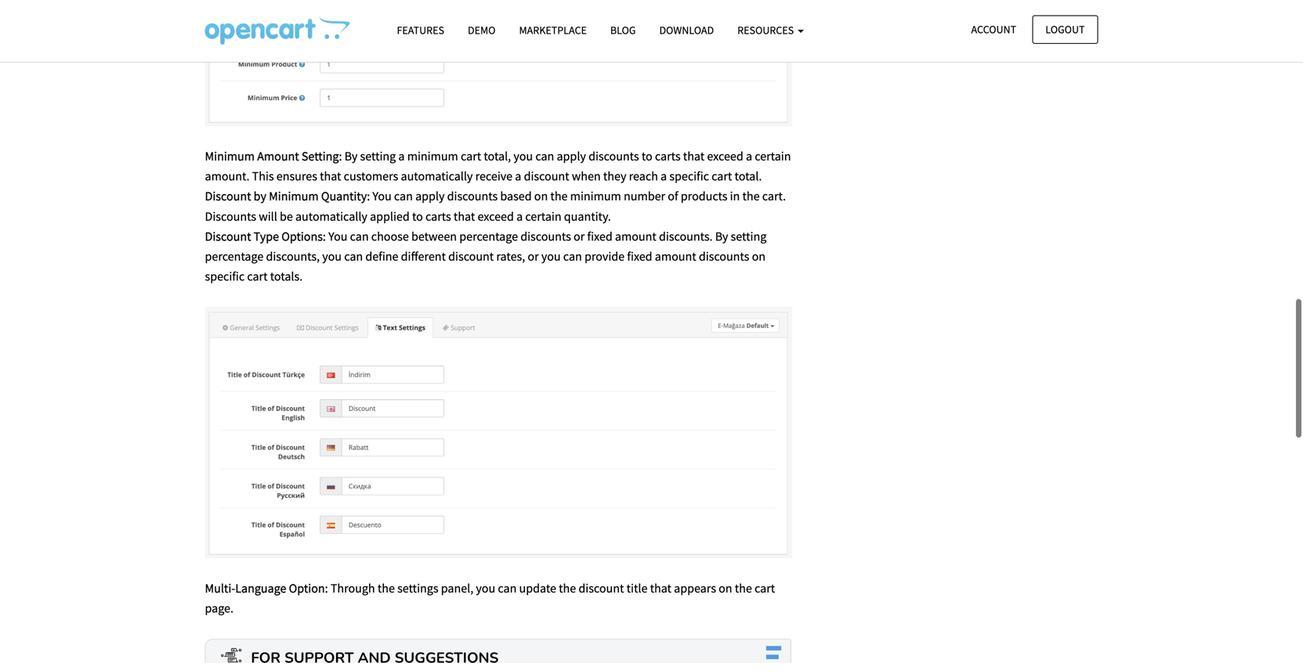 Task type: vqa. For each thing, say whether or not it's contained in the screenshot.
the 'Demo' corresponding to top Demo link
no



Task type: locate. For each thing, give the bounding box(es) containing it.
0 vertical spatial setting
[[360, 149, 396, 164]]

1 vertical spatial automatically
[[295, 209, 367, 224]]

multi-language option:
[[205, 581, 328, 597]]

0 vertical spatial amount
[[615, 229, 657, 244]]

0 vertical spatial fixed
[[587, 229, 613, 244]]

or
[[574, 229, 585, 244], [528, 249, 539, 264]]

1 vertical spatial certain
[[525, 209, 562, 224]]

0 vertical spatial apply
[[557, 149, 586, 164]]

on
[[534, 189, 548, 204], [752, 249, 766, 264], [719, 581, 732, 597]]

minimum up the amount.
[[205, 149, 255, 164]]

different
[[401, 249, 446, 264]]

by up customers
[[345, 149, 358, 164]]

on down cart.
[[752, 249, 766, 264]]

resources link
[[726, 16, 816, 44]]

certain
[[755, 149, 791, 164], [525, 209, 562, 224]]

specific down discounts
[[205, 269, 245, 285]]

0 horizontal spatial fixed
[[587, 229, 613, 244]]

account link
[[958, 15, 1030, 44]]

minimum amount setting:
[[205, 149, 342, 164]]

settings
[[397, 581, 439, 597]]

can
[[536, 149, 554, 164], [394, 189, 413, 204], [350, 229, 369, 244], [344, 249, 363, 264], [563, 249, 582, 264], [498, 581, 517, 597]]

demo link
[[456, 16, 507, 44]]

by inside you can choose between percentage discounts or fixed amount discounts. by setting percentage discounts, you can define different discount rates, or you can provide fixed amount discounts on specific cart totals.
[[715, 229, 728, 244]]

1 vertical spatial apply
[[415, 189, 445, 204]]

setting
[[360, 149, 396, 164], [731, 229, 767, 244]]

the
[[551, 189, 568, 204], [743, 189, 760, 204], [378, 581, 395, 597], [559, 581, 576, 597], [735, 581, 752, 597]]

that right title
[[650, 581, 672, 597]]

minimum
[[205, 149, 255, 164], [269, 189, 319, 204]]

provide
[[585, 249, 625, 264]]

quantity:
[[321, 189, 370, 204]]

0 vertical spatial to
[[642, 149, 653, 164]]

1 vertical spatial percentage
[[205, 249, 264, 264]]

fixed
[[587, 229, 613, 244], [627, 249, 653, 264]]

1 vertical spatial or
[[528, 249, 539, 264]]

you inside you can choose between percentage discounts or fixed amount discounts. by setting percentage discounts, you can define different discount rates, or you can provide fixed amount discounts on specific cart totals.
[[328, 229, 348, 244]]

1 vertical spatial to
[[412, 209, 423, 224]]

total,
[[484, 149, 511, 164]]

1 horizontal spatial specific
[[670, 169, 709, 184]]

0 horizontal spatial minimum
[[407, 149, 458, 164]]

0 vertical spatial specific
[[670, 169, 709, 184]]

you right total,
[[514, 149, 533, 164]]

apply
[[557, 149, 586, 164], [415, 189, 445, 204]]

language
[[235, 581, 286, 597]]

to up between
[[412, 209, 423, 224]]

that
[[683, 149, 705, 164], [320, 169, 341, 184], [454, 209, 475, 224], [650, 581, 672, 597]]

multi-
[[205, 581, 235, 597]]

0 vertical spatial on
[[534, 189, 548, 204]]

1 horizontal spatial automatically
[[401, 169, 473, 184]]

discount inside 'by setting a minimum cart total, you can apply discounts to carts that exceed a certain amount. this ensures that customers automatically receive a discount when they reach a specific cart total. discount by minimum quantity:'
[[524, 169, 569, 184]]

cart right the appears
[[755, 581, 775, 597]]

a up total.
[[746, 149, 752, 164]]

you inside you can apply discounts based on the minimum number of products in the cart. discounts will be automatically applied to carts that exceed a certain quantity. discount type options:
[[373, 189, 392, 204]]

can left provide
[[563, 249, 582, 264]]

discount up based
[[524, 169, 569, 184]]

minimum
[[407, 149, 458, 164], [570, 189, 621, 204]]

1 vertical spatial exceed
[[478, 209, 514, 224]]

on right the appears
[[719, 581, 732, 597]]

automatically left receive
[[401, 169, 473, 184]]

1 horizontal spatial carts
[[655, 149, 681, 164]]

discounts down receive
[[447, 189, 498, 204]]

0 horizontal spatial percentage
[[205, 249, 264, 264]]

cart
[[461, 149, 481, 164], [712, 169, 732, 184], [247, 269, 268, 285], [755, 581, 775, 597]]

2 vertical spatial on
[[719, 581, 732, 597]]

to
[[642, 149, 653, 164], [412, 209, 423, 224]]

1 horizontal spatial certain
[[755, 149, 791, 164]]

discount left title
[[579, 581, 624, 597]]

1 vertical spatial on
[[752, 249, 766, 264]]

setting up customers
[[360, 149, 396, 164]]

0 vertical spatial you
[[373, 189, 392, 204]]

certain down based
[[525, 209, 562, 224]]

carts up between
[[426, 209, 451, 224]]

0 vertical spatial percentage
[[459, 229, 518, 244]]

discount inside through the settings panel, you can update the discount title that appears on the cart page.
[[579, 581, 624, 597]]

percentage
[[459, 229, 518, 244], [205, 249, 264, 264]]

you for choose
[[328, 229, 348, 244]]

download link
[[648, 16, 726, 44]]

apply inside 'by setting a minimum cart total, you can apply discounts to carts that exceed a certain amount. this ensures that customers automatically receive a discount when they reach a specific cart total. discount by minimum quantity:'
[[557, 149, 586, 164]]

1 horizontal spatial apply
[[557, 149, 586, 164]]

reach
[[629, 169, 658, 184]]

carts up reach
[[655, 149, 681, 164]]

1 horizontal spatial or
[[574, 229, 585, 244]]

discounts
[[589, 149, 639, 164], [447, 189, 498, 204], [521, 229, 571, 244], [699, 249, 750, 264]]

0 horizontal spatial carts
[[426, 209, 451, 224]]

percentage up rates,
[[459, 229, 518, 244]]

1 horizontal spatial to
[[642, 149, 653, 164]]

0 vertical spatial or
[[574, 229, 585, 244]]

2 discount from the top
[[205, 229, 251, 244]]

you right panel,
[[476, 581, 495, 597]]

2 horizontal spatial on
[[752, 249, 766, 264]]

0 horizontal spatial certain
[[525, 209, 562, 224]]

1 vertical spatial minimum
[[269, 189, 319, 204]]

a down based
[[517, 209, 523, 224]]

percentage down type
[[205, 249, 264, 264]]

0 horizontal spatial setting
[[360, 149, 396, 164]]

2 vertical spatial discount
[[579, 581, 624, 597]]

you right options:
[[328, 229, 348, 244]]

1 discount from the top
[[205, 189, 251, 204]]

1 vertical spatial carts
[[426, 209, 451, 224]]

0 vertical spatial exceed
[[707, 149, 744, 164]]

0 vertical spatial minimum
[[205, 149, 255, 164]]

1 vertical spatial setting
[[731, 229, 767, 244]]

download
[[659, 23, 714, 37]]

blog
[[610, 23, 636, 37]]

you up applied
[[373, 189, 392, 204]]

0 horizontal spatial you
[[328, 229, 348, 244]]

or down quantity.
[[574, 229, 585, 244]]

1 vertical spatial minimum
[[570, 189, 621, 204]]

you down options:
[[322, 249, 342, 264]]

1 horizontal spatial by
[[715, 229, 728, 244]]

exceed down based
[[478, 209, 514, 224]]

0 horizontal spatial to
[[412, 209, 423, 224]]

minimum inside 'by setting a minimum cart total, you can apply discounts to carts that exceed a certain amount. this ensures that customers automatically receive a discount when they reach a specific cart total. discount by minimum quantity:'
[[407, 149, 458, 164]]

0 vertical spatial carts
[[655, 149, 681, 164]]

through
[[331, 581, 375, 597]]

discounts inside 'by setting a minimum cart total, you can apply discounts to carts that exceed a certain amount. this ensures that customers automatically receive a discount when they reach a specific cart total. discount by minimum quantity:'
[[589, 149, 639, 164]]

minimum left total,
[[407, 149, 458, 164]]

amount
[[257, 149, 299, 164]]

0 horizontal spatial exceed
[[478, 209, 514, 224]]

minimum up quantity.
[[570, 189, 621, 204]]

amount down discounts.
[[655, 249, 696, 264]]

discount
[[205, 189, 251, 204], [205, 229, 251, 244]]

the left settings
[[378, 581, 395, 597]]

1 horizontal spatial exceed
[[707, 149, 744, 164]]

discounts up they
[[589, 149, 639, 164]]

discount down discounts
[[205, 229, 251, 244]]

by right discounts.
[[715, 229, 728, 244]]

you
[[514, 149, 533, 164], [322, 249, 342, 264], [541, 249, 561, 264], [476, 581, 495, 597]]

that down setting:
[[320, 169, 341, 184]]

between
[[411, 229, 457, 244]]

discount
[[524, 169, 569, 184], [448, 249, 494, 264], [579, 581, 624, 597]]

discounts,
[[266, 249, 320, 264]]

0 horizontal spatial automatically
[[295, 209, 367, 224]]

page.
[[205, 601, 234, 617]]

the right update
[[559, 581, 576, 597]]

resources
[[738, 23, 796, 37]]

specific
[[670, 169, 709, 184], [205, 269, 245, 285]]

0 vertical spatial discount
[[524, 169, 569, 184]]

on inside you can choose between percentage discounts or fixed amount discounts. by setting percentage discounts, you can define different discount rates, or you can provide fixed amount discounts on specific cart totals.
[[752, 249, 766, 264]]

amount
[[615, 229, 657, 244], [655, 249, 696, 264]]

title
[[627, 581, 648, 597]]

or right rates,
[[528, 249, 539, 264]]

a
[[398, 149, 405, 164], [746, 149, 752, 164], [515, 169, 521, 184], [661, 169, 667, 184], [517, 209, 523, 224]]

2 horizontal spatial discount
[[579, 581, 624, 597]]

discount down the amount.
[[205, 189, 251, 204]]

1 horizontal spatial minimum
[[570, 189, 621, 204]]

0 horizontal spatial specific
[[205, 269, 245, 285]]

fixed up provide
[[587, 229, 613, 244]]

can inside 'by setting a minimum cart total, you can apply discounts to carts that exceed a certain amount. this ensures that customers automatically receive a discount when they reach a specific cart total. discount by minimum quantity:'
[[536, 149, 554, 164]]

by
[[345, 149, 358, 164], [715, 229, 728, 244]]

logout link
[[1032, 15, 1098, 44]]

1 horizontal spatial fixed
[[627, 249, 653, 264]]

0 horizontal spatial minimum
[[205, 149, 255, 164]]

1 vertical spatial you
[[328, 229, 348, 244]]

1 horizontal spatial you
[[373, 189, 392, 204]]

1 horizontal spatial minimum
[[269, 189, 319, 204]]

1 vertical spatial discount
[[205, 229, 251, 244]]

that up between
[[454, 209, 475, 224]]

carts inside you can apply discounts based on the minimum number of products in the cart. discounts will be automatically applied to carts that exceed a certain quantity. discount type options:
[[426, 209, 451, 224]]

discount inside you can apply discounts based on the minimum number of products in the cart. discounts will be automatically applied to carts that exceed a certain quantity. discount type options:
[[205, 229, 251, 244]]

specific inside you can choose between percentage discounts or fixed amount discounts. by setting percentage discounts, you can define different discount rates, or you can provide fixed amount discounts on specific cart totals.
[[205, 269, 245, 285]]

will
[[259, 209, 277, 224]]

1 vertical spatial specific
[[205, 269, 245, 285]]

logout
[[1046, 22, 1085, 36]]

can right total,
[[536, 149, 554, 164]]

you
[[373, 189, 392, 204], [328, 229, 348, 244]]

the right the appears
[[735, 581, 752, 597]]

the up quantity.
[[551, 189, 568, 204]]

1 horizontal spatial discount
[[524, 169, 569, 184]]

you for apply
[[373, 189, 392, 204]]

can up applied
[[394, 189, 413, 204]]

a up based
[[515, 169, 521, 184]]

1 horizontal spatial setting
[[731, 229, 767, 244]]

marketplace link
[[507, 16, 599, 44]]

apply up between
[[415, 189, 445, 204]]

panel,
[[441, 581, 474, 597]]

0 vertical spatial by
[[345, 149, 358, 164]]

carts
[[655, 149, 681, 164], [426, 209, 451, 224]]

1 vertical spatial fixed
[[627, 249, 653, 264]]

cart left total,
[[461, 149, 481, 164]]

ensures
[[276, 169, 317, 184]]

0 vertical spatial discount
[[205, 189, 251, 204]]

1 horizontal spatial on
[[719, 581, 732, 597]]

0 vertical spatial certain
[[755, 149, 791, 164]]

you can choose between percentage discounts or fixed amount discounts. by setting percentage discounts, you can define different discount rates, or you can provide fixed amount discounts on specific cart totals.
[[205, 229, 767, 285]]

0 horizontal spatial apply
[[415, 189, 445, 204]]

minimum down 'ensures' at the left of page
[[269, 189, 319, 204]]

certain up total.
[[755, 149, 791, 164]]

0 horizontal spatial discount
[[448, 249, 494, 264]]

discounts down discounts.
[[699, 249, 750, 264]]

that inside through the settings panel, you can update the discount title that appears on the cart page.
[[650, 581, 672, 597]]

0 horizontal spatial on
[[534, 189, 548, 204]]

discount left rates,
[[448, 249, 494, 264]]

amount up provide
[[615, 229, 657, 244]]

setting down in
[[731, 229, 767, 244]]

cart left totals.
[[247, 269, 268, 285]]

can inside you can apply discounts based on the minimum number of products in the cart. discounts will be automatically applied to carts that exceed a certain quantity. discount type options:
[[394, 189, 413, 204]]

specific up products
[[670, 169, 709, 184]]

to up reach
[[642, 149, 653, 164]]

automatically
[[401, 169, 473, 184], [295, 209, 367, 224]]

1 vertical spatial discount
[[448, 249, 494, 264]]

discounts.
[[659, 229, 713, 244]]

0 vertical spatial minimum
[[407, 149, 458, 164]]

automatically down quantity:
[[295, 209, 367, 224]]

0 vertical spatial automatically
[[401, 169, 473, 184]]

features
[[397, 23, 444, 37]]

on right based
[[534, 189, 548, 204]]

exceed up total.
[[707, 149, 744, 164]]

exceed
[[707, 149, 744, 164], [478, 209, 514, 224]]

fixed right provide
[[627, 249, 653, 264]]

apply up when
[[557, 149, 586, 164]]

can left update
[[498, 581, 517, 597]]

minimum inside 'by setting a minimum cart total, you can apply discounts to carts that exceed a certain amount. this ensures that customers automatically receive a discount when they reach a specific cart total. discount by minimum quantity:'
[[269, 189, 319, 204]]

1 vertical spatial by
[[715, 229, 728, 244]]

0 horizontal spatial by
[[345, 149, 358, 164]]

through the settings panel, you can update the discount title that appears on the cart page.
[[205, 581, 775, 617]]

be
[[280, 209, 293, 224]]

update
[[519, 581, 556, 597]]



Task type: describe. For each thing, give the bounding box(es) containing it.
cart inside through the settings panel, you can update the discount title that appears on the cart page.
[[755, 581, 775, 597]]

blog link
[[599, 16, 648, 44]]

features link
[[385, 16, 456, 44]]

the right in
[[743, 189, 760, 204]]

discounts up rates,
[[521, 229, 571, 244]]

totals.
[[270, 269, 303, 285]]

you inside 'by setting a minimum cart total, you can apply discounts to carts that exceed a certain amount. this ensures that customers automatically receive a discount when they reach a specific cart total. discount by minimum quantity:'
[[514, 149, 533, 164]]

cart up in
[[712, 169, 732, 184]]

to inside you can apply discounts based on the minimum number of products in the cart. discounts will be automatically applied to carts that exceed a certain quantity. discount type options:
[[412, 209, 423, 224]]

of
[[668, 189, 678, 204]]

can up define
[[350, 229, 369, 244]]

receive
[[475, 169, 513, 184]]

on inside you can apply discounts based on the minimum number of products in the cart. discounts will be automatically applied to carts that exceed a certain quantity. discount type options:
[[534, 189, 548, 204]]

customers
[[344, 169, 398, 184]]

discount inside 'by setting a minimum cart total, you can apply discounts to carts that exceed a certain amount. this ensures that customers automatically receive a discount when they reach a specific cart total. discount by minimum quantity:'
[[205, 189, 251, 204]]

a up applied
[[398, 149, 405, 164]]

certain inside 'by setting a minimum cart total, you can apply discounts to carts that exceed a certain amount. this ensures that customers automatically receive a discount when they reach a specific cart total. discount by minimum quantity:'
[[755, 149, 791, 164]]

0 horizontal spatial or
[[528, 249, 539, 264]]

setting inside you can choose between percentage discounts or fixed amount discounts. by setting percentage discounts, you can define different discount rates, or you can provide fixed amount discounts on specific cart totals.
[[731, 229, 767, 244]]

can inside through the settings panel, you can update the discount title that appears on the cart page.
[[498, 581, 517, 597]]

exceed inside you can apply discounts based on the minimum number of products in the cart. discounts will be automatically applied to carts that exceed a certain quantity. discount type options:
[[478, 209, 514, 224]]

type
[[254, 229, 279, 244]]

quantity.
[[564, 209, 611, 224]]

discounts inside you can apply discounts based on the minimum number of products in the cart. discounts will be automatically applied to carts that exceed a certain quantity. discount type options:
[[447, 189, 498, 204]]

to inside 'by setting a minimum cart total, you can apply discounts to carts that exceed a certain amount. this ensures that customers automatically receive a discount when they reach a specific cart total. discount by minimum quantity:'
[[642, 149, 653, 164]]

cart.
[[762, 189, 786, 204]]

exceed inside 'by setting a minimum cart total, you can apply discounts to carts that exceed a certain amount. this ensures that customers automatically receive a discount when they reach a specific cart total. discount by minimum quantity:'
[[707, 149, 744, 164]]

by setting a minimum cart total, you can apply discounts to carts that exceed a certain amount. this ensures that customers automatically receive a discount when they reach a specific cart total. discount by minimum quantity:
[[205, 149, 791, 204]]

a inside you can apply discounts based on the minimum number of products in the cart. discounts will be automatically applied to carts that exceed a certain quantity. discount type options:
[[517, 209, 523, 224]]

discounts
[[205, 209, 256, 224]]

applied
[[370, 209, 410, 224]]

1 vertical spatial amount
[[655, 249, 696, 264]]

you inside through the settings panel, you can update the discount title that appears on the cart page.
[[476, 581, 495, 597]]

a right reach
[[661, 169, 667, 184]]

choose
[[371, 229, 409, 244]]

specific inside 'by setting a minimum cart total, you can apply discounts to carts that exceed a certain amount. this ensures that customers automatically receive a discount when they reach a specific cart total. discount by minimum quantity:'
[[670, 169, 709, 184]]

products
[[681, 189, 728, 204]]

based
[[500, 189, 532, 204]]

by inside 'by setting a minimum cart total, you can apply discounts to carts that exceed a certain amount. this ensures that customers automatically receive a discount when they reach a specific cart total. discount by minimum quantity:'
[[345, 149, 358, 164]]

when
[[572, 169, 601, 184]]

discount inside you can choose between percentage discounts or fixed amount discounts. by setting percentage discounts, you can define different discount rates, or you can provide fixed amount discounts on specific cart totals.
[[448, 249, 494, 264]]

you can apply discounts based on the minimum number of products in the cart. discounts will be automatically applied to carts that exceed a certain quantity. discount type options:
[[205, 189, 786, 244]]

in
[[730, 189, 740, 204]]

can left define
[[344, 249, 363, 264]]

setting:
[[302, 149, 342, 164]]

that inside you can apply discounts based on the minimum number of products in the cart. discounts will be automatically applied to carts that exceed a certain quantity. discount type options:
[[454, 209, 475, 224]]

amount.
[[205, 169, 250, 184]]

define
[[365, 249, 398, 264]]

rates,
[[496, 249, 525, 264]]

on inside through the settings panel, you can update the discount title that appears on the cart page.
[[719, 581, 732, 597]]

automatically inside you can apply discounts based on the minimum number of products in the cart. discounts will be automatically applied to carts that exceed a certain quantity. discount type options:
[[295, 209, 367, 224]]

1 horizontal spatial percentage
[[459, 229, 518, 244]]

total.
[[735, 169, 762, 184]]

cart inside you can choose between percentage discounts or fixed amount discounts. by setting percentage discounts, you can define different discount rates, or you can provide fixed amount discounts on specific cart totals.
[[247, 269, 268, 285]]

setting inside 'by setting a minimum cart total, you can apply discounts to carts that exceed a certain amount. this ensures that customers automatically receive a discount when they reach a specific cart total. discount by minimum quantity:'
[[360, 149, 396, 164]]

opencart - total discount image
[[205, 16, 350, 45]]

automatically inside 'by setting a minimum cart total, you can apply discounts to carts that exceed a certain amount. this ensures that customers automatically receive a discount when they reach a specific cart total. discount by minimum quantity:'
[[401, 169, 473, 184]]

number
[[624, 189, 665, 204]]

options:
[[282, 229, 326, 244]]

account
[[971, 22, 1017, 36]]

appears
[[674, 581, 716, 597]]

apply inside you can apply discounts based on the minimum number of products in the cart. discounts will be automatically applied to carts that exceed a certain quantity. discount type options:
[[415, 189, 445, 204]]

that up products
[[683, 149, 705, 164]]

carts inside 'by setting a minimum cart total, you can apply discounts to carts that exceed a certain amount. this ensures that customers automatically receive a discount when they reach a specific cart total. discount by minimum quantity:'
[[655, 149, 681, 164]]

this
[[252, 169, 274, 184]]

they
[[603, 169, 627, 184]]

you right rates,
[[541, 249, 561, 264]]

by
[[254, 189, 266, 204]]

minimum inside you can apply discounts based on the minimum number of products in the cart. discounts will be automatically applied to carts that exceed a certain quantity. discount type options:
[[570, 189, 621, 204]]

demo
[[468, 23, 496, 37]]

option:
[[289, 581, 328, 597]]

certain inside you can apply discounts based on the minimum number of products in the cart. discounts will be automatically applied to carts that exceed a certain quantity. discount type options:
[[525, 209, 562, 224]]

marketplace
[[519, 23, 587, 37]]



